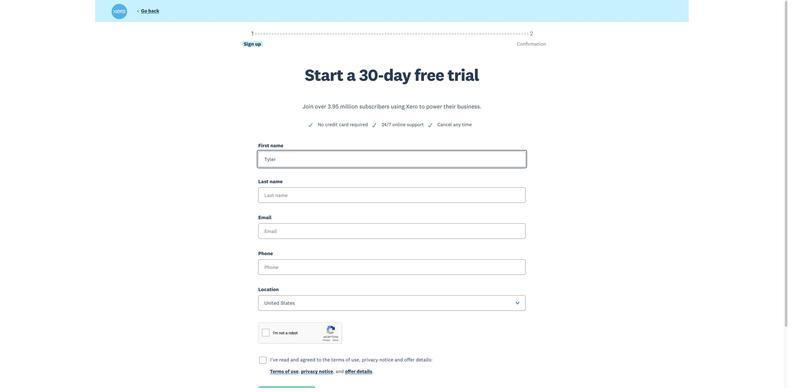 Task type: vqa. For each thing, say whether or not it's contained in the screenshot.
'in' to the left
no



Task type: locate. For each thing, give the bounding box(es) containing it.
power
[[426, 103, 442, 110]]

of
[[346, 357, 350, 363], [285, 368, 290, 375]]

terms of use link
[[270, 368, 299, 376]]

location
[[258, 286, 279, 293]]

go back
[[141, 8, 159, 14]]

to
[[419, 103, 425, 110], [317, 357, 321, 363]]

1 horizontal spatial notice
[[379, 357, 393, 363]]

24/7
[[382, 122, 391, 128]]

join over 3.95 million subscribers using xero to power their business.
[[302, 103, 482, 110]]

1 vertical spatial offer
[[345, 368, 356, 375]]

Email email field
[[258, 223, 526, 239]]

1 vertical spatial to
[[317, 357, 321, 363]]

name for last name
[[270, 178, 283, 185]]

1 vertical spatial notice
[[319, 368, 333, 375]]

1
[[251, 30, 254, 37]]

a
[[347, 64, 356, 85]]

to left the
[[317, 357, 321, 363]]

start a 30-day free trial
[[305, 64, 479, 85]]

.
[[372, 368, 374, 375]]

using
[[391, 103, 405, 110]]

xero homepage image
[[112, 4, 127, 19]]

included image left cancel
[[428, 123, 433, 128]]

day
[[384, 64, 411, 85]]

use,
[[351, 357, 361, 363]]

last
[[258, 178, 269, 185]]

name right last
[[270, 178, 283, 185]]

steps group
[[113, 30, 671, 67]]

offer details link
[[345, 368, 372, 376]]

details
[[357, 368, 372, 375]]

name right first
[[270, 142, 283, 149]]

1 horizontal spatial ,
[[333, 368, 335, 375]]

1 horizontal spatial and
[[336, 368, 344, 375]]

and left details:
[[395, 357, 403, 363]]

1 vertical spatial privacy
[[301, 368, 318, 375]]

0 vertical spatial privacy
[[362, 357, 378, 363]]

0 horizontal spatial notice
[[319, 368, 333, 375]]

0 vertical spatial offer
[[404, 357, 415, 363]]

, down terms
[[333, 368, 335, 375]]

2 included image from the left
[[428, 123, 433, 128]]

and down terms
[[336, 368, 344, 375]]

name
[[270, 142, 283, 149], [270, 178, 283, 185]]

to right xero
[[419, 103, 425, 110]]

of left use
[[285, 368, 290, 375]]

included image
[[372, 123, 377, 128], [428, 123, 433, 128]]

online
[[392, 122, 406, 128]]

included image left 24/7
[[372, 123, 377, 128]]

offer
[[404, 357, 415, 363], [345, 368, 356, 375]]

terms
[[270, 368, 284, 375]]

1 vertical spatial name
[[270, 178, 283, 185]]

phone
[[258, 250, 273, 257]]

sign up
[[244, 41, 261, 47]]

3.95
[[328, 103, 339, 110]]

notice
[[379, 357, 393, 363], [319, 368, 333, 375]]

united states
[[264, 300, 295, 306]]

details:
[[416, 357, 433, 363]]

0 horizontal spatial offer
[[345, 368, 356, 375]]

,
[[299, 368, 300, 375], [333, 368, 335, 375]]

0 horizontal spatial and
[[291, 357, 299, 363]]

states
[[281, 300, 295, 306]]

of left use,
[[346, 357, 350, 363]]

terms
[[331, 357, 344, 363]]

and
[[291, 357, 299, 363], [395, 357, 403, 363], [336, 368, 344, 375]]

privacy up .
[[362, 357, 378, 363]]

offer down i've read and agreed to the terms of use, privacy notice and offer details:
[[345, 368, 356, 375]]

0 vertical spatial name
[[270, 142, 283, 149]]

2
[[530, 30, 533, 37]]

included image for 24/7 online support
[[372, 123, 377, 128]]

support
[[407, 122, 424, 128]]

0 horizontal spatial included image
[[372, 123, 377, 128]]

Phone text field
[[258, 259, 526, 275]]

sign
[[244, 41, 254, 47]]

privacy
[[362, 357, 378, 363], [301, 368, 318, 375]]

credit
[[325, 122, 338, 128]]

terms of use , privacy notice , and offer details .
[[270, 368, 374, 375]]

i've read and agreed to the terms of use, privacy notice and offer details:
[[270, 357, 433, 363]]

0 horizontal spatial ,
[[299, 368, 300, 375]]

start
[[305, 64, 343, 85]]

united
[[264, 300, 279, 306]]

go
[[141, 8, 147, 14]]

0 horizontal spatial of
[[285, 368, 290, 375]]

million
[[340, 103, 358, 110]]

trial
[[448, 64, 479, 85]]

, left "privacy notice" "link"
[[299, 368, 300, 375]]

1 vertical spatial of
[[285, 368, 290, 375]]

and right read
[[291, 357, 299, 363]]

the
[[323, 357, 330, 363]]

offer left details:
[[404, 357, 415, 363]]

required
[[350, 122, 368, 128]]

0 vertical spatial of
[[346, 357, 350, 363]]

0 vertical spatial notice
[[379, 357, 393, 363]]

1 horizontal spatial included image
[[428, 123, 433, 128]]

privacy down agreed
[[301, 368, 318, 375]]

1 horizontal spatial to
[[419, 103, 425, 110]]

1 included image from the left
[[372, 123, 377, 128]]



Task type: describe. For each thing, give the bounding box(es) containing it.
read
[[279, 357, 289, 363]]

over
[[315, 103, 326, 110]]

go back button
[[137, 8, 159, 15]]

Last name text field
[[258, 187, 526, 203]]

start a 30-day free trial region
[[113, 30, 671, 388]]

0 horizontal spatial to
[[317, 357, 321, 363]]

agreed
[[300, 357, 315, 363]]

30-
[[359, 64, 384, 85]]

no credit card required
[[318, 122, 368, 128]]

privacy notice link
[[301, 368, 333, 376]]

First name text field
[[258, 151, 526, 167]]

1 horizontal spatial of
[[346, 357, 350, 363]]

free
[[415, 64, 444, 85]]

first
[[258, 142, 269, 149]]

1 , from the left
[[299, 368, 300, 375]]

use
[[291, 368, 299, 375]]

24/7 online support
[[382, 122, 424, 128]]

xero
[[406, 103, 418, 110]]

up
[[255, 41, 261, 47]]

i've
[[270, 357, 278, 363]]

1 horizontal spatial offer
[[404, 357, 415, 363]]

name for first name
[[270, 142, 283, 149]]

join
[[302, 103, 314, 110]]

their
[[444, 103, 456, 110]]

0 horizontal spatial privacy
[[301, 368, 318, 375]]

back
[[148, 8, 159, 14]]

email
[[258, 214, 272, 221]]

confirmation
[[517, 41, 546, 47]]

no
[[318, 122, 324, 128]]

2 horizontal spatial and
[[395, 357, 403, 363]]

included image
[[308, 123, 313, 128]]

card
[[339, 122, 349, 128]]

first name
[[258, 142, 283, 149]]

subscribers
[[359, 103, 389, 110]]

included image for cancel any time
[[428, 123, 433, 128]]

2 , from the left
[[333, 368, 335, 375]]

time
[[462, 122, 472, 128]]

cancel
[[437, 122, 452, 128]]

cancel any time
[[437, 122, 472, 128]]

0 vertical spatial to
[[419, 103, 425, 110]]

business.
[[457, 103, 482, 110]]

any
[[453, 122, 461, 128]]

last name
[[258, 178, 283, 185]]

1 horizontal spatial privacy
[[362, 357, 378, 363]]



